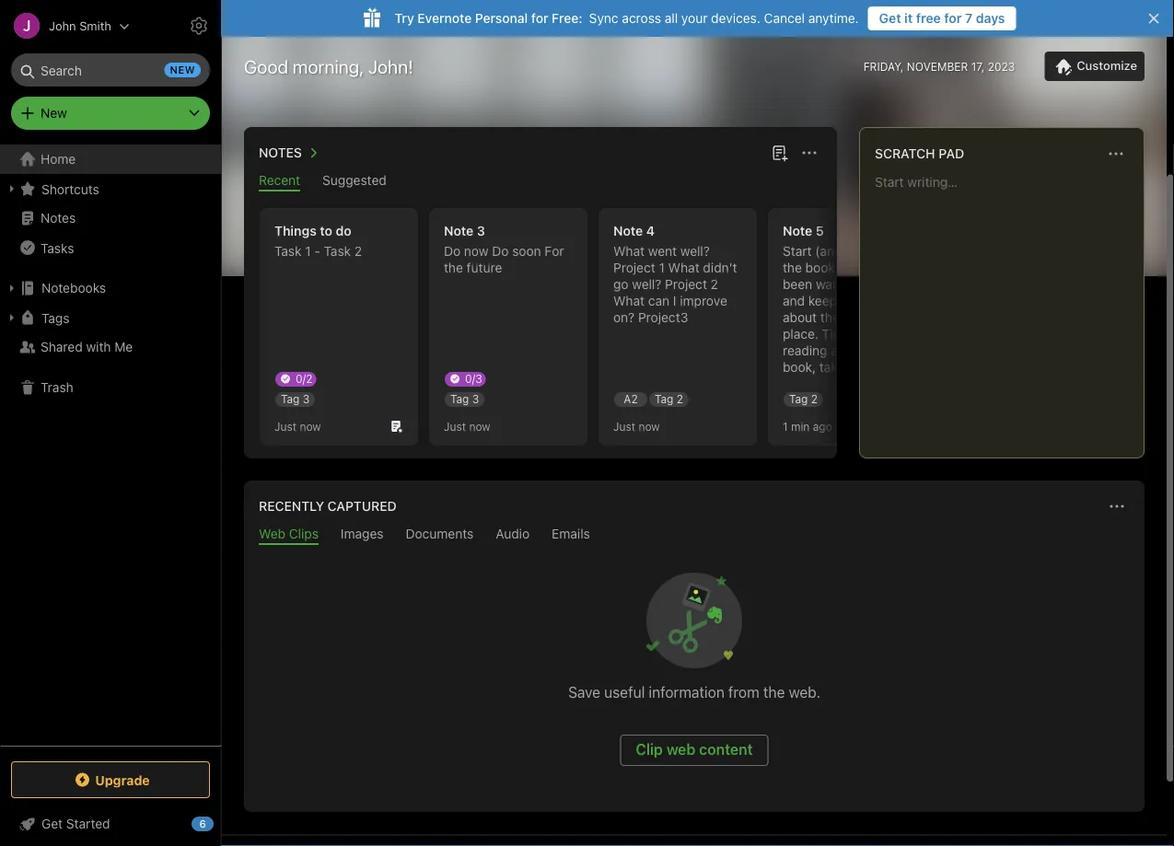 Task type: locate. For each thing, give the bounding box(es) containing it.
1 horizontal spatial get
[[880, 11, 902, 26]]

task down things
[[275, 244, 302, 259]]

1 vertical spatial well?
[[632, 277, 662, 292]]

notes up tasks on the top left
[[41, 211, 76, 226]]

get left started
[[41, 817, 63, 832]]

2 inside the note 4 what went well? project 1 what didn't go well? project 2 what can i improve on? project3
[[711, 277, 719, 292]]

more actions image for recently captured
[[1107, 496, 1129, 518]]

0 vertical spatial project
[[614, 260, 656, 275]]

the down start
[[783, 260, 802, 275]]

2 vertical spatial 1
[[783, 420, 788, 433]]

1 horizontal spatial note
[[614, 223, 643, 239]]

0 horizontal spatial well?
[[632, 277, 662, 292]]

you're
[[860, 327, 897, 342]]

morning,
[[293, 55, 364, 77]]

1 horizontal spatial notes
[[259, 145, 302, 160]]

3 down 0/3
[[472, 393, 479, 406]]

get left it
[[880, 11, 902, 26]]

suggested
[[323, 173, 387, 188]]

emails tab
[[552, 527, 590, 545]]

for left 7
[[945, 11, 962, 26]]

soon
[[512, 244, 541, 259]]

note
[[444, 223, 474, 239], [614, 223, 643, 239], [783, 223, 813, 239]]

audio
[[496, 527, 530, 542]]

clip web content button
[[620, 735, 769, 767]]

project
[[614, 260, 656, 275], [665, 277, 708, 292]]

things
[[275, 223, 317, 239]]

1 vertical spatial all
[[886, 244, 900, 259]]

note for note 5 start (and finish) all the books you've been wanting to read and keep your ideas about them all in one place. tip: if you're reading a physical book, take pictu...
[[783, 223, 813, 239]]

1 inside the note 4 what went well? project 1 what didn't go well? project 2 what can i improve on? project3
[[659, 260, 665, 275]]

web clips
[[259, 527, 319, 542]]

1 just from the left
[[275, 420, 297, 433]]

3 tag from the left
[[655, 393, 674, 406]]

more actions field for scratch pad
[[1104, 141, 1130, 167]]

0 horizontal spatial project
[[614, 260, 656, 275]]

your left 'devices.'
[[682, 11, 708, 26]]

0 vertical spatial well?
[[681, 244, 710, 259]]

notes
[[259, 145, 302, 160], [41, 211, 76, 226]]

just now down 0/2
[[275, 420, 321, 433]]

all right across
[[665, 11, 678, 26]]

tag down 0/3
[[451, 393, 469, 406]]

note inside note 3 do now do soon for the future
[[444, 223, 474, 239]]

1 horizontal spatial task
[[324, 244, 351, 259]]

tag 3 down 0/2
[[281, 393, 310, 406]]

More actions field
[[797, 140, 823, 166], [1104, 141, 1130, 167], [1105, 494, 1131, 520]]

2 tab list from the top
[[248, 527, 1142, 545]]

recently captured button
[[255, 496, 397, 518]]

well?
[[681, 244, 710, 259], [632, 277, 662, 292]]

0 horizontal spatial notes
[[41, 211, 76, 226]]

2 horizontal spatial note
[[783, 223, 813, 239]]

2 horizontal spatial just
[[614, 420, 636, 433]]

1 for from the left
[[532, 11, 549, 26]]

start
[[783, 244, 812, 259]]

now
[[464, 244, 489, 259], [300, 420, 321, 433], [469, 420, 491, 433], [639, 420, 660, 433]]

all
[[665, 11, 678, 26], [886, 244, 900, 259], [855, 310, 868, 325]]

1 tag 2 from the left
[[655, 393, 684, 406]]

project up i on the right top
[[665, 277, 708, 292]]

0 horizontal spatial task
[[275, 244, 302, 259]]

documents tab
[[406, 527, 474, 545]]

well? up can
[[632, 277, 662, 292]]

1 horizontal spatial tag 2
[[790, 393, 818, 406]]

your down wanting
[[841, 293, 867, 309]]

tag down 0/2
[[281, 393, 300, 406]]

1 horizontal spatial to
[[867, 277, 878, 292]]

for inside button
[[945, 11, 962, 26]]

4
[[647, 223, 655, 239]]

6
[[199, 819, 206, 831]]

1 horizontal spatial your
[[841, 293, 867, 309]]

0 horizontal spatial for
[[532, 11, 549, 26]]

1 vertical spatial your
[[841, 293, 867, 309]]

0 vertical spatial notes
[[259, 145, 302, 160]]

tree containing home
[[0, 145, 221, 745]]

ago
[[813, 420, 833, 433]]

a
[[831, 343, 838, 358]]

do
[[336, 223, 352, 239]]

the
[[444, 260, 463, 275], [783, 260, 802, 275], [764, 684, 785, 702]]

get started
[[41, 817, 110, 832]]

to inside 'things to do task 1 - task 2'
[[320, 223, 333, 239]]

tag 2
[[655, 393, 684, 406], [790, 393, 818, 406]]

days
[[976, 11, 1006, 26]]

note 4 what went well? project 1 what didn't go well? project 2 what can i improve on? project3
[[614, 223, 738, 325]]

0 horizontal spatial to
[[320, 223, 333, 239]]

3 inside note 3 do now do soon for the future
[[477, 223, 485, 239]]

2 inside 'things to do task 1 - task 2'
[[355, 244, 362, 259]]

1 horizontal spatial for
[[945, 11, 962, 26]]

notes up recent
[[259, 145, 302, 160]]

1 tab list from the top
[[248, 173, 834, 192]]

1 horizontal spatial 1
[[659, 260, 665, 275]]

0 horizontal spatial tag 3
[[281, 393, 310, 406]]

home link
[[0, 145, 221, 174]]

take
[[820, 360, 845, 375]]

notes button
[[255, 142, 324, 164]]

2 note from the left
[[614, 223, 643, 239]]

tab list containing web clips
[[248, 527, 1142, 545]]

2 horizontal spatial 1
[[783, 420, 788, 433]]

just now down 0/3
[[444, 420, 491, 433]]

tag right a2
[[655, 393, 674, 406]]

what down went
[[669, 260, 700, 275]]

1 just now from the left
[[275, 420, 321, 433]]

tag 2 right a2
[[655, 393, 684, 406]]

3 just from the left
[[614, 420, 636, 433]]

0 horizontal spatial your
[[682, 11, 708, 26]]

to down you've on the right top
[[867, 277, 878, 292]]

do up future
[[492, 244, 509, 259]]

tasks button
[[0, 233, 220, 263]]

the inside the note 5 start (and finish) all the books you've been wanting to read and keep your ideas about them all in one place. tip: if you're reading a physical book, take pictu...
[[783, 260, 802, 275]]

1 vertical spatial 1
[[659, 260, 665, 275]]

2 tag 3 from the left
[[451, 393, 479, 406]]

2 do from the left
[[492, 244, 509, 259]]

2023
[[988, 60, 1016, 73]]

just now down a2
[[614, 420, 660, 433]]

try evernote personal for free: sync across all your devices. cancel anytime.
[[395, 11, 859, 26]]

just
[[275, 420, 297, 433], [444, 420, 466, 433], [614, 420, 636, 433]]

web
[[259, 527, 286, 542]]

in
[[871, 310, 882, 325]]

1 horizontal spatial just now
[[444, 420, 491, 433]]

tags button
[[0, 303, 220, 333]]

can
[[648, 293, 670, 309]]

across
[[622, 11, 662, 26]]

1 horizontal spatial tag 3
[[451, 393, 479, 406]]

1 tag 3 from the left
[[281, 393, 310, 406]]

upgrade button
[[11, 762, 210, 799]]

1 down went
[[659, 260, 665, 275]]

1 left -
[[305, 244, 311, 259]]

task right -
[[324, 244, 351, 259]]

new search field
[[24, 53, 201, 87]]

trash
[[41, 380, 73, 395]]

0 horizontal spatial tag 2
[[655, 393, 684, 406]]

2 horizontal spatial just now
[[614, 420, 660, 433]]

1 horizontal spatial well?
[[681, 244, 710, 259]]

2 down didn't
[[711, 277, 719, 292]]

7
[[966, 11, 973, 26]]

what left went
[[614, 244, 645, 259]]

0 horizontal spatial note
[[444, 223, 474, 239]]

evernote
[[418, 11, 472, 26]]

1 vertical spatial to
[[867, 277, 878, 292]]

well? up didn't
[[681, 244, 710, 259]]

friday, november 17, 2023
[[864, 60, 1016, 73]]

the left future
[[444, 260, 463, 275]]

to left do
[[320, 223, 333, 239]]

tab list
[[248, 173, 834, 192], [248, 527, 1142, 545]]

more actions image
[[799, 142, 821, 164], [1106, 143, 1128, 165], [1107, 496, 1129, 518]]

tag 2 up min
[[790, 393, 818, 406]]

wanting
[[816, 277, 863, 292]]

didn't
[[703, 260, 738, 275]]

2 horizontal spatial all
[[886, 244, 900, 259]]

2 for from the left
[[945, 11, 962, 26]]

3 note from the left
[[783, 223, 813, 239]]

place.
[[783, 327, 819, 342]]

note inside the note 5 start (and finish) all the books you've been wanting to read and keep your ideas about them all in one place. tip: if you're reading a physical book, take pictu...
[[783, 223, 813, 239]]

notebooks
[[41, 281, 106, 296]]

just down 0/2
[[275, 420, 297, 433]]

note inside the note 4 what went well? project 1 what didn't go well? project 2 what can i improve on? project3
[[614, 223, 643, 239]]

2 just from the left
[[444, 420, 466, 433]]

0 horizontal spatial just now
[[275, 420, 321, 433]]

0 horizontal spatial do
[[444, 244, 461, 259]]

the right from
[[764, 684, 785, 702]]

0 horizontal spatial just
[[275, 420, 297, 433]]

tag 3 for task 1 - task 2
[[281, 393, 310, 406]]

task
[[275, 244, 302, 259], [324, 244, 351, 259]]

scratch pad
[[875, 146, 965, 161]]

expand notebooks image
[[5, 281, 19, 296]]

audio tab
[[496, 527, 530, 545]]

Search text field
[[24, 53, 197, 87]]

0 vertical spatial tab list
[[248, 173, 834, 192]]

me
[[115, 340, 133, 355]]

1 tag from the left
[[281, 393, 300, 406]]

all left in
[[855, 310, 868, 325]]

for for free:
[[532, 11, 549, 26]]

note for note 3 do now do soon for the future
[[444, 223, 474, 239]]

note up start
[[783, 223, 813, 239]]

tree
[[0, 145, 221, 745]]

2 right -
[[355, 244, 362, 259]]

the inside web clips 'tab panel'
[[764, 684, 785, 702]]

2 up 1 min ago at right
[[811, 393, 818, 406]]

good
[[244, 55, 288, 77]]

from
[[729, 684, 760, 702]]

tab list containing recent
[[248, 173, 834, 192]]

get inside help and learning task checklist field
[[41, 817, 63, 832]]

2 vertical spatial all
[[855, 310, 868, 325]]

books
[[806, 260, 842, 275]]

1 vertical spatial project
[[665, 277, 708, 292]]

0 horizontal spatial get
[[41, 817, 63, 832]]

1 horizontal spatial just
[[444, 420, 466, 433]]

1 vertical spatial notes
[[41, 211, 76, 226]]

do
[[444, 244, 461, 259], [492, 244, 509, 259]]

recent tab
[[259, 173, 300, 192]]

for
[[532, 11, 549, 26], [945, 11, 962, 26]]

0 vertical spatial get
[[880, 11, 902, 26]]

3 up future
[[477, 223, 485, 239]]

book,
[[783, 360, 816, 375]]

for for 7
[[945, 11, 962, 26]]

3 down 0/2
[[303, 393, 310, 406]]

1 min ago
[[783, 420, 833, 433]]

1 note from the left
[[444, 223, 474, 239]]

finish)
[[846, 244, 883, 259]]

3 for things to do task 1 - task 2
[[303, 393, 310, 406]]

0 horizontal spatial 1
[[305, 244, 311, 259]]

about
[[783, 310, 817, 325]]

1 vertical spatial tab list
[[248, 527, 1142, 545]]

the inside note 3 do now do soon for the future
[[444, 260, 463, 275]]

note left 4 at the top right
[[614, 223, 643, 239]]

expand tags image
[[5, 311, 19, 325]]

more actions image for scratch pad
[[1106, 143, 1128, 165]]

for left free:
[[532, 11, 549, 26]]

shared
[[41, 340, 83, 355]]

new
[[41, 105, 67, 121]]

you've
[[845, 260, 884, 275]]

shortcuts
[[41, 181, 99, 196]]

1 vertical spatial get
[[41, 817, 63, 832]]

0 vertical spatial to
[[320, 223, 333, 239]]

pictu...
[[849, 360, 890, 375]]

1 inside 'things to do task 1 - task 2'
[[305, 244, 311, 259]]

0 vertical spatial all
[[665, 11, 678, 26]]

what up on?
[[614, 293, 645, 309]]

0 vertical spatial 1
[[305, 244, 311, 259]]

settings image
[[188, 15, 210, 37]]

project up go
[[614, 260, 656, 275]]

free
[[917, 11, 941, 26]]

ideas
[[871, 293, 902, 309]]

just down 0/3
[[444, 420, 466, 433]]

things to do task 1 - task 2
[[275, 223, 362, 259]]

just down a2
[[614, 420, 636, 433]]

1 do from the left
[[444, 244, 461, 259]]

1 left min
[[783, 420, 788, 433]]

1 horizontal spatial do
[[492, 244, 509, 259]]

1 horizontal spatial project
[[665, 277, 708, 292]]

get inside button
[[880, 11, 902, 26]]

note up future
[[444, 223, 474, 239]]

all right finish)
[[886, 244, 900, 259]]

tab list for recently captured
[[248, 527, 1142, 545]]

tag 3 down 0/3
[[451, 393, 479, 406]]

do left soon
[[444, 244, 461, 259]]

tag up min
[[790, 393, 808, 406]]



Task type: vqa. For each thing, say whether or not it's contained in the screenshot.
John in the top left of the page
yes



Task type: describe. For each thing, give the bounding box(es) containing it.
save
[[569, 684, 601, 702]]

shared with me link
[[0, 333, 220, 362]]

smith
[[79, 19, 111, 33]]

scratch pad button
[[872, 143, 965, 165]]

2 vertical spatial what
[[614, 293, 645, 309]]

get it free for 7 days
[[880, 11, 1006, 26]]

2 tag 2 from the left
[[790, 393, 818, 406]]

notes link
[[0, 204, 220, 233]]

one
[[885, 310, 907, 325]]

Account field
[[0, 7, 130, 44]]

tip:
[[822, 327, 845, 342]]

to inside the note 5 start (and finish) all the books you've been wanting to read and keep your ideas about them all in one place. tip: if you're reading a physical book, take pictu...
[[867, 277, 878, 292]]

note 3 do now do soon for the future
[[444, 223, 564, 275]]

2 right a2
[[677, 393, 684, 406]]

for
[[545, 244, 564, 259]]

physical
[[842, 343, 890, 358]]

suggested tab
[[323, 173, 387, 192]]

november
[[907, 60, 969, 73]]

0 horizontal spatial all
[[665, 11, 678, 26]]

1 vertical spatial what
[[669, 260, 700, 275]]

0 vertical spatial your
[[682, 11, 708, 26]]

web
[[667, 741, 696, 759]]

keep
[[809, 293, 838, 309]]

Start writing… text field
[[875, 174, 1143, 443]]

been
[[783, 277, 813, 292]]

get for get started
[[41, 817, 63, 832]]

pad
[[939, 146, 965, 161]]

information
[[649, 684, 725, 702]]

note for note 4 what went well? project 1 what didn't go well? project 2 what can i improve on? project3
[[614, 223, 643, 239]]

get for get it free for 7 days
[[880, 11, 902, 26]]

(and
[[816, 244, 843, 259]]

good morning, john!
[[244, 55, 413, 77]]

tag 3 for do now do soon for the future
[[451, 393, 479, 406]]

if
[[848, 327, 856, 342]]

-
[[315, 244, 321, 259]]

john smith
[[49, 19, 111, 33]]

customize button
[[1045, 52, 1145, 81]]

Help and Learning task checklist field
[[0, 810, 221, 839]]

save useful information from the web.
[[569, 684, 821, 702]]

recent
[[259, 173, 300, 188]]

with
[[86, 340, 111, 355]]

free:
[[552, 11, 583, 26]]

recently captured
[[259, 499, 397, 514]]

notebooks link
[[0, 274, 220, 303]]

project3
[[638, 310, 689, 325]]

images
[[341, 527, 384, 542]]

recent tab panel
[[244, 192, 1175, 459]]

clips
[[289, 527, 319, 542]]

cancel
[[764, 11, 805, 26]]

i
[[673, 293, 677, 309]]

emails
[[552, 527, 590, 542]]

started
[[66, 817, 110, 832]]

upgrade
[[95, 773, 150, 788]]

now inside note 3 do now do soon for the future
[[464, 244, 489, 259]]

3 for note 3 do now do soon for the future
[[472, 393, 479, 406]]

your inside the note 5 start (and finish) all the books you've been wanting to read and keep your ideas about them all in one place. tip: if you're reading a physical book, take pictu...
[[841, 293, 867, 309]]

john
[[49, 19, 76, 33]]

0 vertical spatial what
[[614, 244, 645, 259]]

1 task from the left
[[275, 244, 302, 259]]

a2
[[624, 393, 638, 406]]

5
[[816, 223, 824, 239]]

0/2
[[296, 372, 313, 385]]

note 5 start (and finish) all the books you've been wanting to read and keep your ideas about them all in one place. tip: if you're reading a physical book, take pictu...
[[783, 223, 909, 375]]

tags
[[41, 310, 69, 325]]

future
[[467, 260, 502, 275]]

devices.
[[711, 11, 761, 26]]

web clips tab panel
[[244, 545, 1145, 813]]

new button
[[11, 97, 210, 130]]

improve
[[680, 293, 728, 309]]

2 tag from the left
[[451, 393, 469, 406]]

anytime.
[[809, 11, 859, 26]]

tab list for notes
[[248, 173, 834, 192]]

john!
[[368, 55, 413, 77]]

2 just now from the left
[[444, 420, 491, 433]]

customize
[[1077, 59, 1138, 73]]

captured
[[328, 499, 397, 514]]

clip web content
[[636, 741, 753, 759]]

them
[[821, 310, 851, 325]]

more actions field for recently captured
[[1105, 494, 1131, 520]]

notes inside notes link
[[41, 211, 76, 226]]

notes inside notes button
[[259, 145, 302, 160]]

content
[[700, 741, 753, 759]]

try
[[395, 11, 414, 26]]

web.
[[789, 684, 821, 702]]

click to collapse image
[[214, 813, 228, 835]]

read
[[882, 277, 909, 292]]

go
[[614, 277, 629, 292]]

scratch
[[875, 146, 936, 161]]

web clips tab
[[259, 527, 319, 545]]

new
[[170, 64, 195, 76]]

min
[[791, 420, 810, 433]]

sync
[[589, 11, 619, 26]]

personal
[[475, 11, 528, 26]]

on?
[[614, 310, 635, 325]]

4 tag from the left
[[790, 393, 808, 406]]

tasks
[[41, 240, 74, 255]]

1 horizontal spatial all
[[855, 310, 868, 325]]

friday,
[[864, 60, 904, 73]]

images tab
[[341, 527, 384, 545]]

shared with me
[[41, 340, 133, 355]]

shortcuts button
[[0, 174, 220, 204]]

3 just now from the left
[[614, 420, 660, 433]]

reading
[[783, 343, 828, 358]]

2 task from the left
[[324, 244, 351, 259]]



